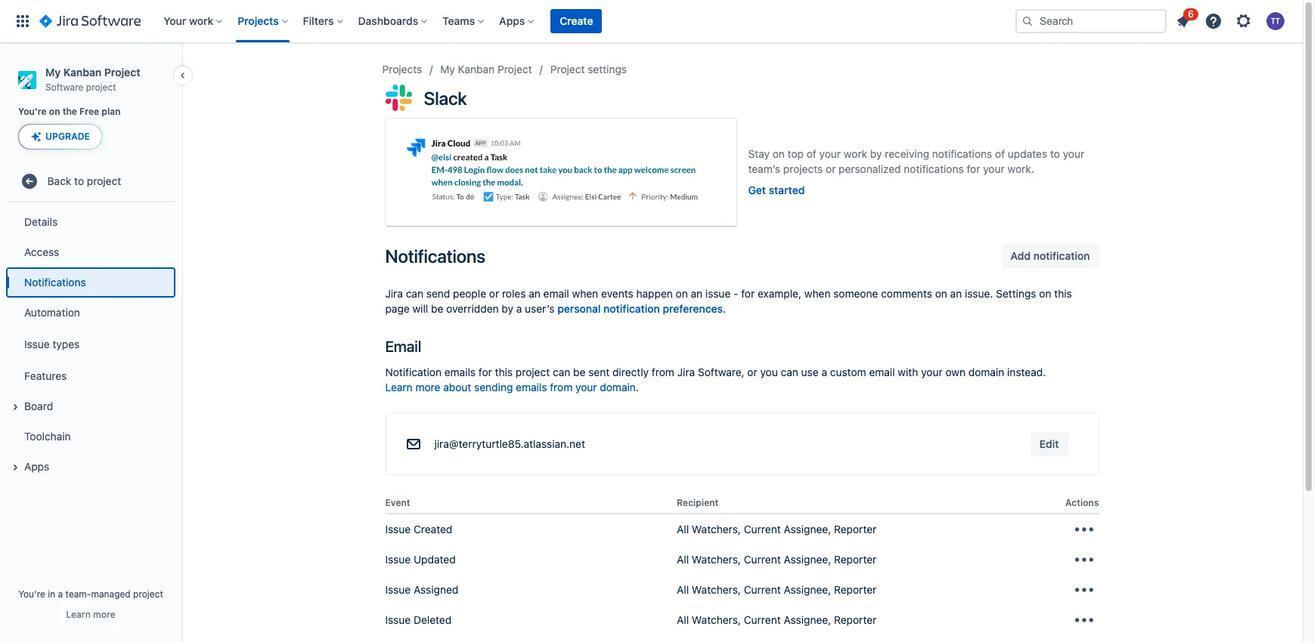 Task type: describe. For each thing, give the bounding box(es) containing it.
current for issue updated
[[744, 553, 781, 566]]

stay on top of your work by receiving notifications of updates to your team's projects or personalized notifications for your work.
[[748, 148, 1084, 176]]

email
[[385, 338, 421, 356]]

learn more
[[66, 609, 115, 621]]

current for issue created
[[744, 523, 781, 536]]

learn inside the notification emails for this project can be sent directly from jira software, or you can use a custom email with your own domain instead. learn more about sending emails from your domain .
[[385, 381, 413, 394]]

you're for you're in a team-managed project
[[18, 589, 45, 600]]

your left work.
[[983, 163, 1005, 176]]

1 of from the left
[[807, 148, 816, 160]]

more inside button
[[93, 609, 115, 621]]

group containing details
[[6, 203, 175, 487]]

on up preferences
[[676, 288, 688, 301]]

you're for you're on the free plan
[[18, 106, 47, 117]]

back to project link
[[6, 167, 175, 197]]

projects
[[783, 163, 823, 176]]

add
[[1011, 250, 1031, 263]]

user's
[[525, 303, 555, 316]]

for inside stay on top of your work by receiving notifications of updates to your team's projects or personalized notifications for your work.
[[967, 163, 980, 176]]

projects link
[[382, 60, 422, 79]]

learn more button
[[66, 609, 115, 621]]

with
[[898, 366, 918, 379]]

add notification
[[1011, 250, 1090, 263]]

2 horizontal spatial project
[[550, 63, 585, 76]]

toolchain link
[[6, 422, 175, 452]]

all for updated
[[677, 553, 689, 566]]

a inside jira can send people or roles an email when events happen on an issue - for example, when someone comments on an issue. settings on this page will be overridden by a user's
[[516, 303, 522, 316]]

custom
[[830, 366, 866, 379]]

back to project
[[47, 175, 121, 187]]

notifications link
[[6, 268, 175, 298]]

access link
[[6, 238, 175, 268]]

send
[[426, 288, 450, 301]]

dashboards button
[[354, 9, 433, 33]]

personal notification preferences .
[[557, 303, 726, 316]]

in
[[48, 589, 55, 600]]

started
[[769, 184, 805, 197]]

actions
[[1065, 498, 1099, 509]]

personal notification preferences link
[[557, 302, 723, 317]]

all watchers, current assignee, reporter for issue updated
[[677, 553, 877, 566]]

0 horizontal spatial domain
[[600, 381, 636, 394]]

create
[[560, 14, 593, 27]]

board button
[[6, 392, 175, 422]]

access
[[24, 246, 59, 259]]

0 vertical spatial notifications
[[932, 148, 992, 160]]

2 when from the left
[[804, 288, 831, 301]]

reporter for issue assigned
[[834, 583, 877, 596]]

current for issue assigned
[[744, 583, 781, 596]]

about
[[443, 381, 471, 394]]

teams
[[442, 14, 475, 27]]

event
[[385, 498, 410, 509]]

project settings
[[550, 63, 627, 76]]

jira issue preview in slack image
[[385, 119, 736, 226]]

primary element
[[9, 0, 1015, 42]]

1 horizontal spatial notifications
[[385, 246, 485, 267]]

updated
[[414, 553, 456, 566]]

. inside the notification emails for this project can be sent directly from jira software, or you can use a custom email with your own domain instead. learn more about sending emails from your domain .
[[636, 381, 639, 394]]

watchers, for issue created
[[692, 523, 741, 536]]

software,
[[698, 366, 744, 379]]

jira inside the notification emails for this project can be sent directly from jira software, or you can use a custom email with your own domain instead. learn more about sending emails from your domain .
[[677, 366, 695, 379]]

by inside stay on top of your work by receiving notifications of updates to your team's projects or personalized notifications for your work.
[[870, 148, 882, 160]]

email inside jira can send people or roles an email when events happen on an issue - for example, when someone comments on an issue. settings on this page will be overridden by a user's
[[543, 288, 569, 301]]

banner containing your work
[[0, 0, 1303, 42]]

features link
[[6, 362, 175, 392]]

apps inside popup button
[[499, 14, 525, 27]]

managed
[[91, 589, 131, 600]]

work.
[[1007, 163, 1034, 176]]

more inside the notification emails for this project can be sent directly from jira software, or you can use a custom email with your own domain instead. learn more about sending emails from your domain .
[[415, 381, 440, 394]]

0 horizontal spatial to
[[74, 175, 84, 187]]

projects button
[[233, 9, 294, 33]]

you're in a team-managed project
[[18, 589, 163, 600]]

2 vertical spatial a
[[58, 589, 63, 600]]

edit
[[1039, 438, 1059, 451]]

example,
[[758, 288, 801, 301]]

team's
[[748, 163, 780, 176]]

assignee, for issue deleted
[[784, 614, 831, 626]]

issue for issue assigned
[[385, 583, 411, 596]]

1 vertical spatial notifications
[[904, 163, 964, 176]]

upgrade
[[45, 131, 90, 142]]

apps button
[[495, 9, 540, 33]]

my kanban project
[[440, 63, 532, 76]]

learn more about sending emails from your domain button
[[385, 381, 636, 396]]

assignee, for issue updated
[[784, 553, 831, 566]]

your right updates
[[1063, 148, 1084, 160]]

work inside your work popup button
[[189, 14, 213, 27]]

someone
[[833, 288, 878, 301]]

kanban for my kanban project software project
[[63, 66, 101, 79]]

your left own
[[921, 366, 943, 379]]

watchers, for issue updated
[[692, 553, 741, 566]]

on right comments
[[935, 288, 947, 301]]

the
[[63, 106, 77, 117]]

toolchain
[[24, 430, 71, 443]]

created
[[414, 523, 452, 536]]

board
[[24, 400, 53, 413]]

help image
[[1204, 12, 1223, 30]]

your work
[[164, 14, 213, 27]]

email inside the notification emails for this project can be sent directly from jira software, or you can use a custom email with your own domain instead. learn more about sending emails from your domain .
[[869, 366, 895, 379]]

my kanban project link
[[440, 60, 532, 79]]

notifications image
[[1174, 12, 1192, 30]]

email icon image
[[404, 436, 422, 454]]

create button
[[551, 9, 602, 33]]

issue created
[[385, 523, 452, 536]]

project for my kanban project
[[497, 63, 532, 76]]

current for issue deleted
[[744, 614, 781, 626]]

will
[[412, 303, 428, 316]]

0 horizontal spatial from
[[550, 381, 573, 394]]

happen
[[636, 288, 673, 301]]

2 of from the left
[[995, 148, 1005, 160]]

2 horizontal spatial can
[[781, 366, 798, 379]]

stay
[[748, 148, 770, 160]]

issue for issue created
[[385, 523, 411, 536]]

issue deleted
[[385, 614, 452, 626]]

teams button
[[438, 9, 490, 33]]

1 when from the left
[[572, 288, 598, 301]]

updates
[[1008, 148, 1047, 160]]

6
[[1188, 8, 1194, 20]]

a inside the notification emails for this project can be sent directly from jira software, or you can use a custom email with your own domain instead. learn more about sending emails from your domain .
[[821, 366, 827, 379]]

top
[[788, 148, 804, 160]]

get started
[[748, 184, 805, 197]]

free
[[79, 106, 99, 117]]

to inside stay on top of your work by receiving notifications of updates to your team's projects or personalized notifications for your work.
[[1050, 148, 1060, 160]]

types
[[53, 338, 80, 351]]

your up projects
[[819, 148, 841, 160]]

learn inside button
[[66, 609, 91, 621]]

1 an from the left
[[529, 288, 540, 301]]

this inside the notification emails for this project can be sent directly from jira software, or you can use a custom email with your own domain instead. learn more about sending emails from your domain .
[[495, 366, 513, 379]]

search image
[[1021, 15, 1034, 27]]

jira inside jira can send people or roles an email when events happen on an issue - for example, when someone comments on an issue. settings on this page will be overridden by a user's
[[385, 288, 403, 301]]

on right settings
[[1039, 288, 1051, 301]]

2 an from the left
[[691, 288, 703, 301]]

appswitcher icon image
[[14, 12, 32, 30]]

by inside jira can send people or roles an email when events happen on an issue - for example, when someone comments on an issue. settings on this page will be overridden by a user's
[[502, 303, 513, 316]]

project inside my kanban project software project
[[86, 82, 116, 93]]

deleted
[[414, 614, 452, 626]]

1 vertical spatial emails
[[516, 381, 547, 394]]

or inside stay on top of your work by receiving notifications of updates to your team's projects or personalized notifications for your work.
[[826, 163, 836, 176]]



Task type: locate. For each thing, give the bounding box(es) containing it.
emails up "about"
[[444, 366, 476, 379]]

issue down event at left bottom
[[385, 523, 411, 536]]

you're on the free plan
[[18, 106, 121, 117]]

group
[[6, 203, 175, 487]]

1 vertical spatial jira
[[677, 366, 695, 379]]

0 vertical spatial or
[[826, 163, 836, 176]]

jira
[[385, 288, 403, 301], [677, 366, 695, 379]]

0 vertical spatial more
[[415, 381, 440, 394]]

all watchers, current assignee, reporter for issue assigned
[[677, 583, 877, 596]]

settings
[[588, 63, 627, 76]]

1 horizontal spatial can
[[553, 366, 570, 379]]

a right in on the left of page
[[58, 589, 63, 600]]

watchers, for issue assigned
[[692, 583, 741, 596]]

4 all from the top
[[677, 614, 689, 626]]

notifications inside "link"
[[24, 276, 86, 289]]

1 watchers, from the top
[[692, 523, 741, 536]]

0 vertical spatial emails
[[444, 366, 476, 379]]

project for my kanban project software project
[[104, 66, 140, 79]]

preferences
[[663, 303, 723, 316]]

settings
[[996, 288, 1036, 301]]

this
[[1054, 288, 1072, 301], [495, 366, 513, 379]]

1 horizontal spatial by
[[870, 148, 882, 160]]

you're left in on the left of page
[[18, 589, 45, 600]]

issue for issue types
[[24, 338, 50, 351]]

my inside my kanban project software project
[[45, 66, 61, 79]]

1 horizontal spatial from
[[652, 366, 674, 379]]

on inside stay on top of your work by receiving notifications of updates to your team's projects or personalized notifications for your work.
[[773, 148, 785, 160]]

on left top
[[773, 148, 785, 160]]

. down issue in the right of the page
[[723, 303, 726, 316]]

2 vertical spatial for
[[479, 366, 492, 379]]

jira left software,
[[677, 366, 695, 379]]

1 horizontal spatial emails
[[516, 381, 547, 394]]

0 vertical spatial notifications
[[385, 246, 485, 267]]

all watchers, current assignee, reporter for issue created
[[677, 523, 877, 536]]

settings image
[[1235, 12, 1253, 30]]

can up will
[[406, 288, 423, 301]]

0 vertical spatial domain
[[968, 366, 1004, 379]]

notification down events
[[603, 303, 660, 316]]

slack logo image
[[385, 85, 412, 111]]

project up 'plan' on the left top of page
[[86, 82, 116, 93]]

issue left types
[[24, 338, 50, 351]]

0 horizontal spatial .
[[636, 381, 639, 394]]

directly
[[612, 366, 649, 379]]

a right use
[[821, 366, 827, 379]]

kanban up slack
[[458, 63, 495, 76]]

issue up issue deleted
[[385, 583, 411, 596]]

0 vertical spatial for
[[967, 163, 980, 176]]

my up slack
[[440, 63, 455, 76]]

0 vertical spatial projects
[[238, 14, 279, 27]]

3 all watchers, current assignee, reporter from the top
[[677, 583, 877, 596]]

your down sent
[[575, 381, 597, 394]]

your work button
[[159, 9, 229, 33]]

1 vertical spatial from
[[550, 381, 573, 394]]

my for my kanban project software project
[[45, 66, 61, 79]]

you're
[[18, 106, 47, 117], [18, 589, 45, 600]]

. down directly
[[636, 381, 639, 394]]

domain
[[968, 366, 1004, 379], [600, 381, 636, 394]]

1 horizontal spatial more
[[415, 381, 440, 394]]

0 vertical spatial notification
[[1033, 250, 1090, 263]]

3 assignee, from the top
[[784, 583, 831, 596]]

1 vertical spatial projects
[[382, 63, 422, 76]]

overridden
[[446, 303, 499, 316]]

sending
[[474, 381, 513, 394]]

1 horizontal spatial be
[[573, 366, 586, 379]]

roles
[[502, 288, 526, 301]]

2 all watchers, current assignee, reporter from the top
[[677, 553, 877, 566]]

1 vertical spatial be
[[573, 366, 586, 379]]

-
[[733, 288, 738, 301]]

or inside jira can send people or roles an email when events happen on an issue - for example, when someone comments on an issue. settings on this page will be overridden by a user's
[[489, 288, 499, 301]]

learn down 'team-'
[[66, 609, 91, 621]]

1 horizontal spatial jira
[[677, 366, 695, 379]]

project
[[497, 63, 532, 76], [550, 63, 585, 76], [104, 66, 140, 79]]

1 vertical spatial domain
[[600, 381, 636, 394]]

notification inside button
[[1033, 250, 1090, 263]]

of left updates
[[995, 148, 1005, 160]]

0 horizontal spatial this
[[495, 366, 513, 379]]

kanban inside my kanban project software project
[[63, 66, 101, 79]]

0 horizontal spatial a
[[58, 589, 63, 600]]

more down notification
[[415, 381, 440, 394]]

0 horizontal spatial emails
[[444, 366, 476, 379]]

0 horizontal spatial or
[[489, 288, 499, 301]]

1 horizontal spatial domain
[[968, 366, 1004, 379]]

1 vertical spatial more
[[93, 609, 115, 621]]

0 horizontal spatial email
[[543, 288, 569, 301]]

assignee, for issue created
[[784, 523, 831, 536]]

2 horizontal spatial an
[[950, 288, 962, 301]]

4 watchers, from the top
[[692, 614, 741, 626]]

on
[[49, 106, 60, 117], [773, 148, 785, 160], [676, 288, 688, 301], [935, 288, 947, 301], [1039, 288, 1051, 301]]

by up personalized
[[870, 148, 882, 160]]

1 vertical spatial notification
[[603, 303, 660, 316]]

reporter for issue deleted
[[834, 614, 877, 626]]

0 vertical spatial jira
[[385, 288, 403, 301]]

my kanban project software project
[[45, 66, 140, 93]]

automation link
[[6, 298, 175, 328]]

assigned
[[414, 583, 458, 596]]

add notification button
[[1002, 245, 1099, 269]]

details
[[24, 215, 58, 228]]

notifications right receiving
[[932, 148, 992, 160]]

an up user's
[[529, 288, 540, 301]]

2 reporter from the top
[[834, 553, 877, 566]]

1 horizontal spatial an
[[691, 288, 703, 301]]

can left sent
[[553, 366, 570, 379]]

notifications up send
[[385, 246, 485, 267]]

0 vertical spatial this
[[1054, 288, 1072, 301]]

of
[[807, 148, 816, 160], [995, 148, 1005, 160]]

your
[[164, 14, 186, 27]]

for left work.
[[967, 163, 980, 176]]

notification
[[385, 366, 442, 379]]

more down the managed
[[93, 609, 115, 621]]

get started link
[[748, 183, 805, 198]]

1 vertical spatial to
[[74, 175, 84, 187]]

all for created
[[677, 523, 689, 536]]

your
[[819, 148, 841, 160], [1063, 148, 1084, 160], [983, 163, 1005, 176], [921, 366, 943, 379], [575, 381, 597, 394]]

notifications
[[385, 246, 485, 267], [24, 276, 86, 289]]

3 all from the top
[[677, 583, 689, 596]]

automation
[[24, 306, 80, 319]]

get
[[748, 184, 766, 197]]

jira can send people or roles an email when events happen on an issue - for example, when someone comments on an issue. settings on this page will be overridden by a user's
[[385, 288, 1072, 316]]

learn down notification
[[385, 381, 413, 394]]

banner
[[0, 0, 1303, 42]]

issue types
[[24, 338, 80, 351]]

notifications
[[932, 148, 992, 160], [904, 163, 964, 176]]

work right your on the left of page
[[189, 14, 213, 27]]

project up 'plan' on the left top of page
[[104, 66, 140, 79]]

for inside the notification emails for this project can be sent directly from jira software, or you can use a custom email with your own domain instead. learn more about sending emails from your domain .
[[479, 366, 492, 379]]

from right directly
[[652, 366, 674, 379]]

1 horizontal spatial my
[[440, 63, 455, 76]]

0 horizontal spatial my
[[45, 66, 61, 79]]

jira up page
[[385, 288, 403, 301]]

receiving
[[885, 148, 929, 160]]

2 you're from the top
[[18, 589, 45, 600]]

0 horizontal spatial an
[[529, 288, 540, 301]]

reporter for issue updated
[[834, 553, 877, 566]]

1 vertical spatial email
[[869, 366, 895, 379]]

sent
[[588, 366, 610, 379]]

0 horizontal spatial of
[[807, 148, 816, 160]]

this down the add notification button
[[1054, 288, 1072, 301]]

2 horizontal spatial a
[[821, 366, 827, 379]]

1 horizontal spatial work
[[844, 148, 867, 160]]

0 vertical spatial learn
[[385, 381, 413, 394]]

be inside jira can send people or roles an email when events happen on an issue - for example, when someone comments on an issue. settings on this page will be overridden by a user's
[[431, 303, 443, 316]]

work up personalized
[[844, 148, 867, 160]]

for inside jira can send people or roles an email when events happen on an issue - for example, when someone comments on an issue. settings on this page will be overridden by a user's
[[741, 288, 755, 301]]

personal
[[557, 303, 601, 316]]

for up sending
[[479, 366, 492, 379]]

1 vertical spatial by
[[502, 303, 513, 316]]

jira software image
[[39, 12, 141, 30], [39, 12, 141, 30]]

or left you
[[747, 366, 757, 379]]

people
[[453, 288, 486, 301]]

your profile and settings image
[[1266, 12, 1285, 30]]

slack
[[424, 87, 467, 108]]

0 vertical spatial be
[[431, 303, 443, 316]]

projects left filters on the top left of the page
[[238, 14, 279, 27]]

apps button
[[6, 452, 175, 483]]

1 horizontal spatial a
[[516, 303, 522, 316]]

expand image
[[6, 399, 24, 417]]

work inside stay on top of your work by receiving notifications of updates to your team's projects or personalized notifications for your work.
[[844, 148, 867, 160]]

use
[[801, 366, 819, 379]]

2 current from the top
[[744, 553, 781, 566]]

1 horizontal spatial of
[[995, 148, 1005, 160]]

1 horizontal spatial apps
[[499, 14, 525, 27]]

1 vertical spatial this
[[495, 366, 513, 379]]

0 vertical spatial from
[[652, 366, 674, 379]]

0 vertical spatial email
[[543, 288, 569, 301]]

1 reporter from the top
[[834, 523, 877, 536]]

1 horizontal spatial for
[[741, 288, 755, 301]]

notification emails for this project can be sent directly from jira software, or you can use a custom email with your own domain instead. learn more about sending emails from your domain .
[[385, 366, 1046, 394]]

1 vertical spatial a
[[821, 366, 827, 379]]

issue types link
[[6, 328, 175, 362]]

notification for personal
[[603, 303, 660, 316]]

1 vertical spatial for
[[741, 288, 755, 301]]

be left sent
[[573, 366, 586, 379]]

page
[[385, 303, 410, 316]]

issue assigned
[[385, 583, 458, 596]]

upgrade button
[[19, 125, 101, 149]]

all watchers, current assignee, reporter for issue deleted
[[677, 614, 877, 626]]

for
[[967, 163, 980, 176], [741, 288, 755, 301], [479, 366, 492, 379]]

issue
[[24, 338, 50, 351], [385, 523, 411, 536], [385, 553, 411, 566], [385, 583, 411, 596], [385, 614, 411, 626]]

software
[[45, 82, 83, 93]]

notifications up automation
[[24, 276, 86, 289]]

comments
[[881, 288, 932, 301]]

emails
[[444, 366, 476, 379], [516, 381, 547, 394]]

1 horizontal spatial email
[[869, 366, 895, 379]]

0 vertical spatial .
[[723, 303, 726, 316]]

notification right "add"
[[1033, 250, 1090, 263]]

1 horizontal spatial learn
[[385, 381, 413, 394]]

assignee,
[[784, 523, 831, 536], [784, 553, 831, 566], [784, 583, 831, 596], [784, 614, 831, 626]]

issue updated
[[385, 553, 456, 566]]

1 horizontal spatial or
[[747, 366, 757, 379]]

1 horizontal spatial to
[[1050, 148, 1060, 160]]

plan
[[102, 106, 121, 117]]

team-
[[65, 589, 91, 600]]

apps inside button
[[24, 460, 49, 473]]

from right sending
[[550, 381, 573, 394]]

1 horizontal spatial when
[[804, 288, 831, 301]]

on left the
[[49, 106, 60, 117]]

of right top
[[807, 148, 816, 160]]

Search field
[[1015, 9, 1167, 33]]

0 horizontal spatial kanban
[[63, 66, 101, 79]]

project
[[86, 82, 116, 93], [87, 175, 121, 187], [516, 366, 550, 379], [133, 589, 163, 600]]

or inside the notification emails for this project can be sent directly from jira software, or you can use a custom email with your own domain instead. learn more about sending emails from your domain .
[[747, 366, 757, 379]]

issue left deleted in the left of the page
[[385, 614, 411, 626]]

project down primary element
[[497, 63, 532, 76]]

projects inside dropdown button
[[238, 14, 279, 27]]

1 vertical spatial .
[[636, 381, 639, 394]]

when right example,
[[804, 288, 831, 301]]

project inside back to project link
[[87, 175, 121, 187]]

0 horizontal spatial be
[[431, 303, 443, 316]]

my up "software"
[[45, 66, 61, 79]]

0 horizontal spatial apps
[[24, 460, 49, 473]]

to right back on the left top
[[74, 175, 84, 187]]

features
[[24, 370, 67, 383]]

1 all from the top
[[677, 523, 689, 536]]

3 reporter from the top
[[834, 583, 877, 596]]

1 vertical spatial you're
[[18, 589, 45, 600]]

1 vertical spatial learn
[[66, 609, 91, 621]]

project up "learn more about sending emails from your domain" button
[[516, 366, 550, 379]]

0 horizontal spatial learn
[[66, 609, 91, 621]]

2 assignee, from the top
[[784, 553, 831, 566]]

learn
[[385, 381, 413, 394], [66, 609, 91, 621]]

you're left the
[[18, 106, 47, 117]]

3 an from the left
[[950, 288, 962, 301]]

a down roles
[[516, 303, 522, 316]]

0 vertical spatial by
[[870, 148, 882, 160]]

0 vertical spatial you're
[[18, 106, 47, 117]]

email up user's
[[543, 288, 569, 301]]

be inside the notification emails for this project can be sent directly from jira software, or you can use a custom email with your own domain instead. learn more about sending emails from your domain .
[[573, 366, 586, 379]]

3 watchers, from the top
[[692, 583, 741, 596]]

back
[[47, 175, 71, 187]]

assignee, for issue assigned
[[784, 583, 831, 596]]

4 all watchers, current assignee, reporter from the top
[[677, 614, 877, 626]]

projects for projects link
[[382, 63, 422, 76]]

0 horizontal spatial work
[[189, 14, 213, 27]]

0 horizontal spatial notification
[[603, 303, 660, 316]]

domain right own
[[968, 366, 1004, 379]]

this inside jira can send people or roles an email when events happen on an issue - for example, when someone comments on an issue. settings on this page will be overridden by a user's
[[1054, 288, 1072, 301]]

0 horizontal spatial projects
[[238, 14, 279, 27]]

4 current from the top
[[744, 614, 781, 626]]

my for my kanban project
[[440, 63, 455, 76]]

for right the -
[[741, 288, 755, 301]]

all for assigned
[[677, 583, 689, 596]]

be down send
[[431, 303, 443, 316]]

3 current from the top
[[744, 583, 781, 596]]

1 vertical spatial work
[[844, 148, 867, 160]]

issue left "updated"
[[385, 553, 411, 566]]

4 reporter from the top
[[834, 614, 877, 626]]

kanban up "software"
[[63, 66, 101, 79]]

0 horizontal spatial when
[[572, 288, 598, 301]]

all
[[677, 523, 689, 536], [677, 553, 689, 566], [677, 583, 689, 596], [677, 614, 689, 626]]

by
[[870, 148, 882, 160], [502, 303, 513, 316]]

email left with in the right bottom of the page
[[869, 366, 895, 379]]

instead.
[[1007, 366, 1046, 379]]

issue for issue updated
[[385, 553, 411, 566]]

issue.
[[965, 288, 993, 301]]

0 vertical spatial a
[[516, 303, 522, 316]]

0 vertical spatial to
[[1050, 148, 1060, 160]]

filters
[[303, 14, 334, 27]]

project up details link
[[87, 175, 121, 187]]

0 horizontal spatial notifications
[[24, 276, 86, 289]]

expand image
[[6, 459, 24, 477]]

an up preferences
[[691, 288, 703, 301]]

issue for issue deleted
[[385, 614, 411, 626]]

1 horizontal spatial this
[[1054, 288, 1072, 301]]

0 vertical spatial apps
[[499, 14, 525, 27]]

0 horizontal spatial for
[[479, 366, 492, 379]]

2 vertical spatial or
[[747, 366, 757, 379]]

reporter for issue created
[[834, 523, 877, 536]]

projects for projects dropdown button
[[238, 14, 279, 27]]

2 horizontal spatial for
[[967, 163, 980, 176]]

domain down directly
[[600, 381, 636, 394]]

all watchers, current assignee, reporter
[[677, 523, 877, 536], [677, 553, 877, 566], [677, 583, 877, 596], [677, 614, 877, 626]]

this up "learn more about sending emails from your domain" button
[[495, 366, 513, 379]]

filters button
[[298, 9, 349, 33]]

when up personal
[[572, 288, 598, 301]]

or left roles
[[489, 288, 499, 301]]

1 assignee, from the top
[[784, 523, 831, 536]]

apps right teams dropdown button
[[499, 14, 525, 27]]

0 horizontal spatial by
[[502, 303, 513, 316]]

to right updates
[[1050, 148, 1060, 160]]

personalized
[[839, 163, 901, 176]]

apps down toolchain
[[24, 460, 49, 473]]

or right projects
[[826, 163, 836, 176]]

project inside the notification emails for this project can be sent directly from jira software, or you can use a custom email with your own domain instead. learn more about sending emails from your domain .
[[516, 366, 550, 379]]

1 vertical spatial apps
[[24, 460, 49, 473]]

all for deleted
[[677, 614, 689, 626]]

1 vertical spatial notifications
[[24, 276, 86, 289]]

project right the managed
[[133, 589, 163, 600]]

2 all from the top
[[677, 553, 689, 566]]

1 vertical spatial or
[[489, 288, 499, 301]]

you
[[760, 366, 778, 379]]

kanban for my kanban project
[[458, 63, 495, 76]]

issue
[[705, 288, 731, 301]]

from
[[652, 366, 674, 379], [550, 381, 573, 394]]

dashboards
[[358, 14, 418, 27]]

1 horizontal spatial notification
[[1033, 250, 1090, 263]]

1 horizontal spatial project
[[497, 63, 532, 76]]

1 current from the top
[[744, 523, 781, 536]]

4 assignee, from the top
[[784, 614, 831, 626]]

1 all watchers, current assignee, reporter from the top
[[677, 523, 877, 536]]

projects up the slack logo
[[382, 63, 422, 76]]

can inside jira can send people or roles an email when events happen on an issue - for example, when someone comments on an issue. settings on this page will be overridden by a user's
[[406, 288, 423, 301]]

project left settings on the left
[[550, 63, 585, 76]]

watchers, for issue deleted
[[692, 614, 741, 626]]

0 horizontal spatial project
[[104, 66, 140, 79]]

1 horizontal spatial .
[[723, 303, 726, 316]]

notifications down receiving
[[904, 163, 964, 176]]

by down roles
[[502, 303, 513, 316]]

project inside my kanban project software project
[[104, 66, 140, 79]]

an left issue.
[[950, 288, 962, 301]]

own
[[945, 366, 966, 379]]

emails right sending
[[516, 381, 547, 394]]

0 horizontal spatial more
[[93, 609, 115, 621]]

can left use
[[781, 366, 798, 379]]

1 you're from the top
[[18, 106, 47, 117]]

2 watchers, from the top
[[692, 553, 741, 566]]

notification for add
[[1033, 250, 1090, 263]]



Task type: vqa. For each thing, say whether or not it's contained in the screenshot.
the right the Apps
yes



